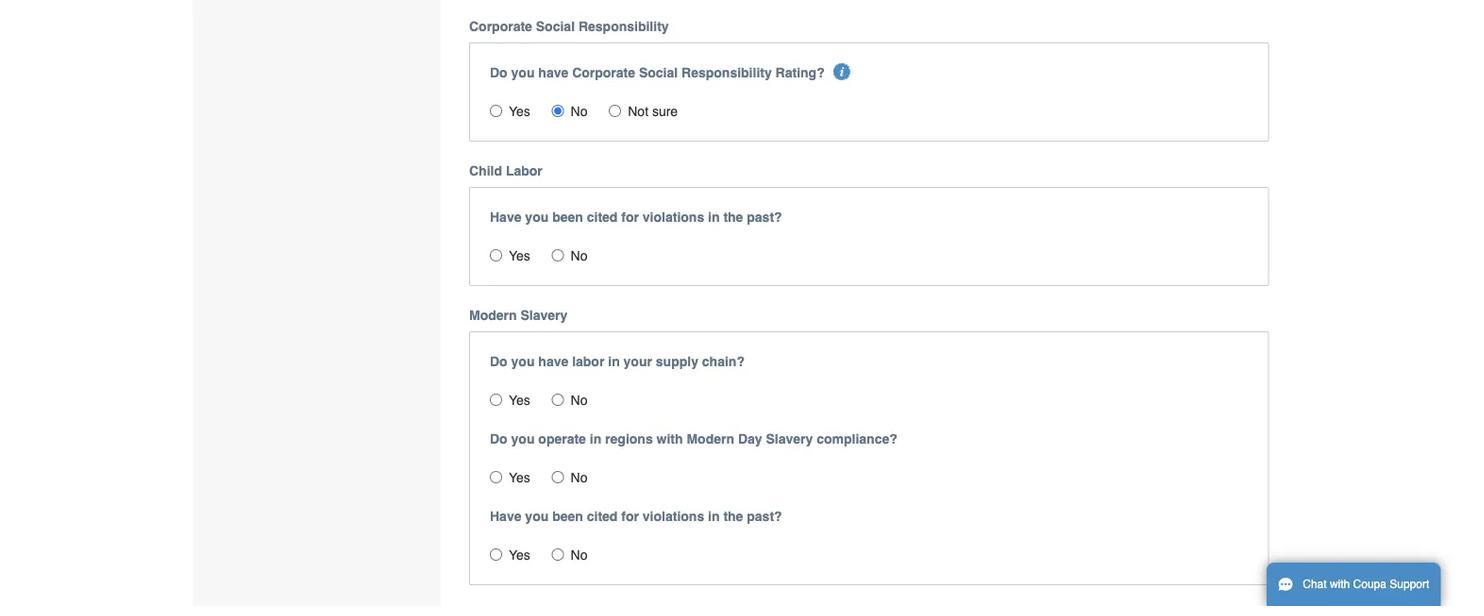 Task type: describe. For each thing, give the bounding box(es) containing it.
rating?
[[776, 65, 825, 80]]

do for do you operate in regions with modern day slavery compliance?
[[490, 431, 508, 447]]

3 yes from the top
[[509, 393, 531, 408]]

support
[[1391, 578, 1430, 591]]

you left operate
[[511, 431, 535, 447]]

0 vertical spatial corporate
[[469, 19, 533, 34]]

regions
[[606, 431, 653, 447]]

you down "modern slavery"
[[511, 354, 535, 369]]

1 been from the top
[[553, 209, 584, 225]]

chat with coupa support button
[[1267, 563, 1442, 606]]

2 have you been cited for violations in the past? from the top
[[490, 509, 783, 524]]

day
[[738, 431, 763, 447]]

do for do you have corporate social responsibility rating?
[[490, 65, 508, 80]]

1 horizontal spatial responsibility
[[682, 65, 772, 80]]

2 past? from the top
[[747, 509, 783, 524]]

1 violations from the top
[[643, 209, 705, 225]]

chain?
[[703, 354, 745, 369]]

2 been from the top
[[553, 509, 584, 524]]

have for corporate
[[539, 65, 569, 80]]

0 vertical spatial modern
[[469, 308, 517, 323]]

you down corporate social responsibility
[[511, 65, 535, 80]]

child
[[469, 163, 502, 178]]

chat
[[1304, 578, 1328, 591]]

your
[[624, 354, 653, 369]]

4 yes from the top
[[509, 470, 531, 485]]

you down labor
[[525, 209, 549, 225]]

1 vertical spatial corporate
[[572, 65, 636, 80]]

labor
[[572, 354, 605, 369]]

1 cited from the top
[[587, 209, 618, 225]]

1 yes from the top
[[509, 104, 531, 119]]

corporate social responsibility
[[469, 19, 669, 34]]

2 the from the top
[[724, 509, 744, 524]]

0 horizontal spatial social
[[536, 19, 575, 34]]

1 no from the top
[[571, 104, 588, 119]]

1 past? from the top
[[747, 209, 783, 225]]

1 horizontal spatial social
[[639, 65, 678, 80]]

2 violations from the top
[[643, 509, 705, 524]]

4 no from the top
[[571, 470, 588, 485]]



Task type: locate. For each thing, give the bounding box(es) containing it.
1 vertical spatial violations
[[643, 509, 705, 524]]

with right regions
[[657, 431, 683, 447]]

1 vertical spatial modern
[[687, 431, 735, 447]]

1 the from the top
[[724, 209, 744, 225]]

the
[[724, 209, 744, 225], [724, 509, 744, 524]]

have down corporate social responsibility
[[539, 65, 569, 80]]

labor
[[506, 163, 543, 178]]

1 vertical spatial do
[[490, 354, 508, 369]]

do down corporate social responsibility
[[490, 65, 508, 80]]

1 vertical spatial for
[[622, 509, 639, 524]]

you
[[511, 65, 535, 80], [525, 209, 549, 225], [511, 354, 535, 369], [511, 431, 535, 447], [525, 509, 549, 524]]

with right chat
[[1331, 578, 1351, 591]]

2 vertical spatial do
[[490, 431, 508, 447]]

0 vertical spatial have
[[490, 209, 522, 225]]

1 vertical spatial with
[[1331, 578, 1351, 591]]

not sure
[[628, 104, 678, 119]]

modern
[[469, 308, 517, 323], [687, 431, 735, 447]]

1 vertical spatial been
[[553, 509, 584, 524]]

have you been cited for violations in the past?
[[490, 209, 783, 225], [490, 509, 783, 524]]

0 horizontal spatial modern
[[469, 308, 517, 323]]

1 have from the top
[[539, 65, 569, 80]]

past?
[[747, 209, 783, 225], [747, 509, 783, 524]]

have left labor
[[539, 354, 569, 369]]

cited
[[587, 209, 618, 225], [587, 509, 618, 524]]

chat with coupa support
[[1304, 578, 1430, 591]]

1 horizontal spatial slavery
[[766, 431, 813, 447]]

0 vertical spatial have you been cited for violations in the past?
[[490, 209, 783, 225]]

do
[[490, 65, 508, 80], [490, 354, 508, 369], [490, 431, 508, 447]]

do down "modern slavery"
[[490, 354, 508, 369]]

not
[[628, 104, 649, 119]]

corporate
[[469, 19, 533, 34], [572, 65, 636, 80]]

slavery up "do you have labor in your supply chain?"
[[521, 308, 568, 323]]

None radio
[[552, 105, 564, 117], [609, 105, 622, 117], [490, 394, 502, 406], [552, 105, 564, 117], [609, 105, 622, 117], [490, 394, 502, 406]]

0 horizontal spatial with
[[657, 431, 683, 447]]

2 have from the top
[[490, 509, 522, 524]]

slavery right day
[[766, 431, 813, 447]]

0 vertical spatial with
[[657, 431, 683, 447]]

with inside chat with coupa support button
[[1331, 578, 1351, 591]]

0 vertical spatial have
[[539, 65, 569, 80]]

social
[[536, 19, 575, 34], [639, 65, 678, 80]]

do left operate
[[490, 431, 508, 447]]

in
[[708, 209, 720, 225], [608, 354, 620, 369], [590, 431, 602, 447], [708, 509, 720, 524]]

1 vertical spatial responsibility
[[682, 65, 772, 80]]

supply
[[656, 354, 699, 369]]

0 vertical spatial past?
[[747, 209, 783, 225]]

been
[[553, 209, 584, 225], [553, 509, 584, 524]]

0 vertical spatial social
[[536, 19, 575, 34]]

coupa
[[1354, 578, 1387, 591]]

do you operate in regions with modern day slavery compliance?
[[490, 431, 898, 447]]

yes
[[509, 104, 531, 119], [509, 248, 531, 263], [509, 393, 531, 408], [509, 470, 531, 485], [509, 548, 531, 563]]

0 vertical spatial slavery
[[521, 308, 568, 323]]

3 no from the top
[[571, 393, 588, 408]]

1 vertical spatial cited
[[587, 509, 618, 524]]

responsibility
[[579, 19, 669, 34], [682, 65, 772, 80]]

1 vertical spatial slavery
[[766, 431, 813, 447]]

0 vertical spatial cited
[[587, 209, 618, 225]]

2 cited from the top
[[587, 509, 618, 524]]

do you have labor in your supply chain?
[[490, 354, 745, 369]]

0 vertical spatial do
[[490, 65, 508, 80]]

1 vertical spatial have
[[539, 354, 569, 369]]

have
[[490, 209, 522, 225], [490, 509, 522, 524]]

0 vertical spatial the
[[724, 209, 744, 225]]

operate
[[539, 431, 586, 447]]

do you have corporate social responsibility rating?
[[490, 65, 825, 80]]

sure
[[653, 104, 678, 119]]

0 horizontal spatial responsibility
[[579, 19, 669, 34]]

1 have from the top
[[490, 209, 522, 225]]

for
[[622, 209, 639, 225], [622, 509, 639, 524]]

modern slavery
[[469, 308, 568, 323]]

0 vertical spatial responsibility
[[579, 19, 669, 34]]

1 do from the top
[[490, 65, 508, 80]]

responsibility up do you have corporate social responsibility rating?
[[579, 19, 669, 34]]

1 horizontal spatial modern
[[687, 431, 735, 447]]

have
[[539, 65, 569, 80], [539, 354, 569, 369]]

5 no from the top
[[571, 548, 588, 563]]

1 for from the top
[[622, 209, 639, 225]]

0 vertical spatial violations
[[643, 209, 705, 225]]

1 vertical spatial past?
[[747, 509, 783, 524]]

3 do from the top
[[490, 431, 508, 447]]

have for labor
[[539, 354, 569, 369]]

with
[[657, 431, 683, 447], [1331, 578, 1351, 591]]

compliance?
[[817, 431, 898, 447]]

no
[[571, 104, 588, 119], [571, 248, 588, 263], [571, 393, 588, 408], [571, 470, 588, 485], [571, 548, 588, 563]]

slavery
[[521, 308, 568, 323], [766, 431, 813, 447]]

responsibility left rating?
[[682, 65, 772, 80]]

1 vertical spatial have
[[490, 509, 522, 524]]

2 no from the top
[[571, 248, 588, 263]]

None radio
[[490, 105, 502, 117], [490, 249, 502, 261], [552, 249, 564, 261], [552, 394, 564, 406], [490, 471, 502, 483], [552, 471, 564, 483], [490, 549, 502, 561], [552, 549, 564, 561], [490, 105, 502, 117], [490, 249, 502, 261], [552, 249, 564, 261], [552, 394, 564, 406], [490, 471, 502, 483], [552, 471, 564, 483], [490, 549, 502, 561], [552, 549, 564, 561]]

child labor
[[469, 163, 543, 178]]

1 vertical spatial social
[[639, 65, 678, 80]]

2 have from the top
[[539, 354, 569, 369]]

2 for from the top
[[622, 509, 639, 524]]

0 horizontal spatial corporate
[[469, 19, 533, 34]]

1 have you been cited for violations in the past? from the top
[[490, 209, 783, 225]]

2 do from the top
[[490, 354, 508, 369]]

0 vertical spatial for
[[622, 209, 639, 225]]

you down operate
[[525, 509, 549, 524]]

0 horizontal spatial slavery
[[521, 308, 568, 323]]

violations
[[643, 209, 705, 225], [643, 509, 705, 524]]

1 horizontal spatial corporate
[[572, 65, 636, 80]]

additional information image
[[834, 63, 851, 80]]

2 yes from the top
[[509, 248, 531, 263]]

5 yes from the top
[[509, 548, 531, 563]]

1 vertical spatial the
[[724, 509, 744, 524]]

1 horizontal spatial with
[[1331, 578, 1351, 591]]

1 vertical spatial have you been cited for violations in the past?
[[490, 509, 783, 524]]

do for do you have labor in your supply chain?
[[490, 354, 508, 369]]

0 vertical spatial been
[[553, 209, 584, 225]]



Task type: vqa. For each thing, say whether or not it's contained in the screenshot.
"My"
no



